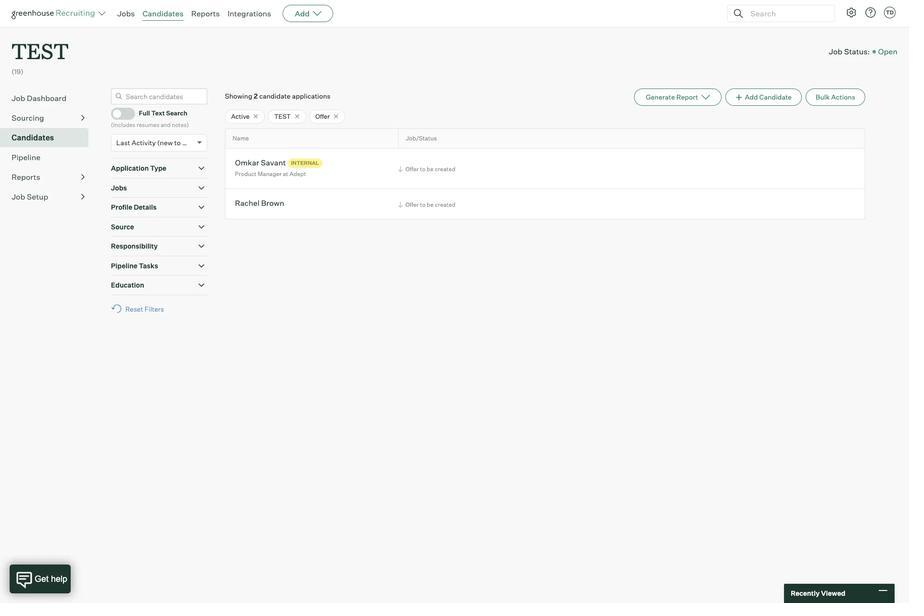 Task type: describe. For each thing, give the bounding box(es) containing it.
full text search (includes resumes and notes)
[[111, 109, 189, 128]]

sourcing
[[12, 113, 44, 122]]

job status:
[[829, 46, 870, 56]]

jobs link
[[117, 9, 135, 18]]

pipeline link
[[12, 151, 85, 163]]

search
[[166, 109, 187, 117]]

td
[[886, 9, 894, 16]]

job for job dashboard
[[12, 93, 25, 103]]

recently viewed
[[791, 589, 846, 597]]

reset filters button
[[111, 300, 169, 318]]

(19)
[[12, 67, 23, 76]]

details
[[134, 203, 157, 211]]

at
[[283, 170, 288, 178]]

open
[[878, 46, 898, 56]]

add candidate link
[[726, 88, 802, 106]]

bulk actions
[[816, 93, 856, 101]]

full
[[139, 109, 150, 117]]

0 vertical spatial jobs
[[117, 9, 135, 18]]

name
[[233, 135, 249, 142]]

created for 1st offer to be created link from the bottom
[[435, 201, 456, 208]]

1 vertical spatial reports link
[[12, 171, 85, 183]]

omkar savant
[[235, 158, 286, 167]]

0 vertical spatial to
[[174, 139, 181, 147]]

1 offer to be created link from the top
[[397, 165, 458, 174]]

configure image
[[846, 7, 857, 18]]

notes)
[[172, 121, 189, 128]]

active
[[231, 112, 250, 120]]

2 offer to be created from the top
[[406, 201, 456, 208]]

profile
[[111, 203, 132, 211]]

last activity (new to old) option
[[116, 139, 195, 147]]

setup
[[27, 192, 48, 201]]

test (19)
[[12, 37, 69, 76]]

job for job status:
[[829, 46, 843, 56]]

last
[[116, 139, 130, 147]]

omkar
[[235, 158, 259, 167]]

and
[[161, 121, 171, 128]]

text
[[151, 109, 165, 117]]

status:
[[844, 46, 870, 56]]

0 vertical spatial reports
[[191, 9, 220, 18]]

old)
[[182, 139, 195, 147]]

test for test
[[274, 112, 291, 120]]

reset filters
[[125, 305, 164, 313]]

candidate reports are now available! apply filters and select "view in app" element
[[634, 88, 722, 106]]

1 offer to be created from the top
[[406, 166, 456, 173]]

pipeline for pipeline tasks
[[111, 261, 137, 270]]

2
[[254, 92, 258, 100]]

product manager at adept
[[235, 170, 306, 178]]

Search text field
[[748, 6, 826, 20]]

actions
[[832, 93, 856, 101]]

generate
[[646, 93, 675, 101]]

integrations
[[228, 9, 271, 18]]

1 vertical spatial jobs
[[111, 184, 127, 192]]

td button
[[884, 7, 896, 18]]

integrations link
[[228, 9, 271, 18]]

sourcing link
[[12, 112, 85, 123]]

offer for 1st offer to be created link from the bottom
[[406, 201, 419, 208]]

checkmark image
[[115, 109, 123, 116]]

add button
[[283, 5, 333, 22]]

candidate
[[760, 93, 792, 101]]

rachel brown
[[235, 198, 284, 208]]

type
[[150, 164, 166, 172]]

profile details
[[111, 203, 157, 211]]

savant
[[261, 158, 286, 167]]

(includes
[[111, 121, 135, 128]]

to for 2nd offer to be created link from the bottom of the page
[[420, 166, 426, 173]]

job dashboard link
[[12, 92, 85, 104]]

job dashboard
[[12, 93, 66, 103]]

created for 2nd offer to be created link from the bottom of the page
[[435, 166, 456, 173]]

(new
[[157, 139, 173, 147]]

resumes
[[137, 121, 159, 128]]



Task type: vqa. For each thing, say whether or not it's contained in the screenshot.
Reset Filters button
yes



Task type: locate. For each thing, give the bounding box(es) containing it.
education
[[111, 281, 144, 289]]

job for job setup
[[12, 192, 25, 201]]

recently
[[791, 589, 820, 597]]

Search candidates field
[[111, 88, 207, 104]]

0 vertical spatial test
[[12, 37, 69, 65]]

add for add candidate
[[745, 93, 758, 101]]

1 created from the top
[[435, 166, 456, 173]]

2 created from the top
[[435, 201, 456, 208]]

0 vertical spatial be
[[427, 166, 434, 173]]

add inside add candidate link
[[745, 93, 758, 101]]

tasks
[[139, 261, 158, 270]]

last activity (new to old)
[[116, 139, 195, 147]]

job/status
[[406, 135, 437, 142]]

test for test (19)
[[12, 37, 69, 65]]

0 horizontal spatial reports link
[[12, 171, 85, 183]]

pipeline up education
[[111, 261, 137, 270]]

1 horizontal spatial add
[[745, 93, 758, 101]]

job left status:
[[829, 46, 843, 56]]

0 horizontal spatial pipeline
[[12, 152, 40, 162]]

test
[[12, 37, 69, 65], [274, 112, 291, 120]]

1 vertical spatial offer to be created
[[406, 201, 456, 208]]

add
[[295, 9, 310, 18], [745, 93, 758, 101]]

0 vertical spatial offer
[[315, 112, 330, 120]]

filters
[[145, 305, 164, 313]]

omkar savant link
[[235, 158, 286, 169]]

candidates down sourcing at the left of the page
[[12, 133, 54, 142]]

test up the '(19)'
[[12, 37, 69, 65]]

manager
[[258, 170, 282, 178]]

be
[[427, 166, 434, 173], [427, 201, 434, 208]]

offer for 2nd offer to be created link from the bottom of the page
[[406, 166, 419, 173]]

1 horizontal spatial pipeline
[[111, 261, 137, 270]]

reports link down pipeline link
[[12, 171, 85, 183]]

0 horizontal spatial candidates
[[12, 133, 54, 142]]

responsibility
[[111, 242, 158, 250]]

1 be from the top
[[427, 166, 434, 173]]

pipeline for pipeline
[[12, 152, 40, 162]]

candidate
[[259, 92, 291, 100]]

job up sourcing at the left of the page
[[12, 93, 25, 103]]

reports
[[191, 9, 220, 18], [12, 172, 40, 182]]

candidates link down sourcing link at the top of the page
[[12, 132, 85, 143]]

0 vertical spatial pipeline
[[12, 152, 40, 162]]

1 horizontal spatial test
[[274, 112, 291, 120]]

0 vertical spatial candidates link
[[143, 9, 184, 18]]

2 vertical spatial to
[[420, 201, 426, 208]]

0 vertical spatial reports link
[[191, 9, 220, 18]]

0 vertical spatial add
[[295, 9, 310, 18]]

be for 1st offer to be created link from the bottom
[[427, 201, 434, 208]]

offer to be created link
[[397, 165, 458, 174], [397, 200, 458, 209]]

to
[[174, 139, 181, 147], [420, 166, 426, 173], [420, 201, 426, 208]]

brown
[[261, 198, 284, 208]]

0 horizontal spatial add
[[295, 9, 310, 18]]

1 vertical spatial job
[[12, 93, 25, 103]]

0 horizontal spatial candidates link
[[12, 132, 85, 143]]

jobs
[[117, 9, 135, 18], [111, 184, 127, 192]]

report
[[677, 93, 698, 101]]

reset
[[125, 305, 143, 313]]

dashboard
[[27, 93, 66, 103]]

2 vertical spatial offer
[[406, 201, 419, 208]]

internal
[[291, 160, 319, 167]]

0 horizontal spatial test
[[12, 37, 69, 65]]

0 vertical spatial offer to be created link
[[397, 165, 458, 174]]

2 be from the top
[[427, 201, 434, 208]]

candidates right 'jobs' link
[[143, 9, 184, 18]]

greenhouse recruiting image
[[12, 8, 98, 19]]

to for 1st offer to be created link from the bottom
[[420, 201, 426, 208]]

1 vertical spatial to
[[420, 166, 426, 173]]

reports link
[[191, 9, 220, 18], [12, 171, 85, 183]]

job
[[829, 46, 843, 56], [12, 93, 25, 103], [12, 192, 25, 201]]

showing
[[225, 92, 252, 100]]

1 vertical spatial candidates link
[[12, 132, 85, 143]]

reports up job setup
[[12, 172, 40, 182]]

pipeline tasks
[[111, 261, 158, 270]]

1 vertical spatial reports
[[12, 172, 40, 182]]

reports link left the integrations
[[191, 9, 220, 18]]

test down showing 2 candidate applications
[[274, 112, 291, 120]]

test link
[[12, 27, 69, 67]]

offer
[[315, 112, 330, 120], [406, 166, 419, 173], [406, 201, 419, 208]]

0 vertical spatial candidates
[[143, 9, 184, 18]]

1 vertical spatial offer to be created link
[[397, 200, 458, 209]]

rachel brown link
[[235, 198, 284, 209]]

job left setup
[[12, 192, 25, 201]]

bulk actions link
[[806, 88, 866, 106]]

candidates
[[143, 9, 184, 18], [12, 133, 54, 142]]

1 vertical spatial created
[[435, 201, 456, 208]]

add candidate
[[745, 93, 792, 101]]

adept
[[290, 170, 306, 178]]

candidates link
[[143, 9, 184, 18], [12, 132, 85, 143]]

add inside add 'popup button'
[[295, 9, 310, 18]]

product
[[235, 170, 257, 178]]

generate report button
[[634, 88, 722, 106]]

1 horizontal spatial reports
[[191, 9, 220, 18]]

candidates link right 'jobs' link
[[143, 9, 184, 18]]

1 vertical spatial add
[[745, 93, 758, 101]]

1 vertical spatial be
[[427, 201, 434, 208]]

1 horizontal spatial candidates link
[[143, 9, 184, 18]]

1 horizontal spatial reports link
[[191, 9, 220, 18]]

application
[[111, 164, 149, 172]]

1 vertical spatial pipeline
[[111, 261, 137, 270]]

0 horizontal spatial reports
[[12, 172, 40, 182]]

0 vertical spatial offer to be created
[[406, 166, 456, 173]]

application type
[[111, 164, 166, 172]]

1 vertical spatial candidates
[[12, 133, 54, 142]]

offer to be created
[[406, 166, 456, 173], [406, 201, 456, 208]]

pipeline down sourcing at the left of the page
[[12, 152, 40, 162]]

td button
[[882, 5, 898, 20]]

showing 2 candidate applications
[[225, 92, 331, 100]]

add for add
[[295, 9, 310, 18]]

1 horizontal spatial candidates
[[143, 9, 184, 18]]

1 vertical spatial offer
[[406, 166, 419, 173]]

0 vertical spatial created
[[435, 166, 456, 173]]

0 vertical spatial job
[[829, 46, 843, 56]]

job setup link
[[12, 191, 85, 202]]

job setup
[[12, 192, 48, 201]]

reports left the integrations
[[191, 9, 220, 18]]

2 offer to be created link from the top
[[397, 200, 458, 209]]

created
[[435, 166, 456, 173], [435, 201, 456, 208]]

1 vertical spatial test
[[274, 112, 291, 120]]

source
[[111, 223, 134, 231]]

bulk
[[816, 93, 830, 101]]

pipeline
[[12, 152, 40, 162], [111, 261, 137, 270]]

generate report
[[646, 93, 698, 101]]

activity
[[132, 139, 156, 147]]

rachel
[[235, 198, 260, 208]]

be for 2nd offer to be created link from the bottom of the page
[[427, 166, 434, 173]]

applications
[[292, 92, 331, 100]]

2 vertical spatial job
[[12, 192, 25, 201]]

viewed
[[821, 589, 846, 597]]



